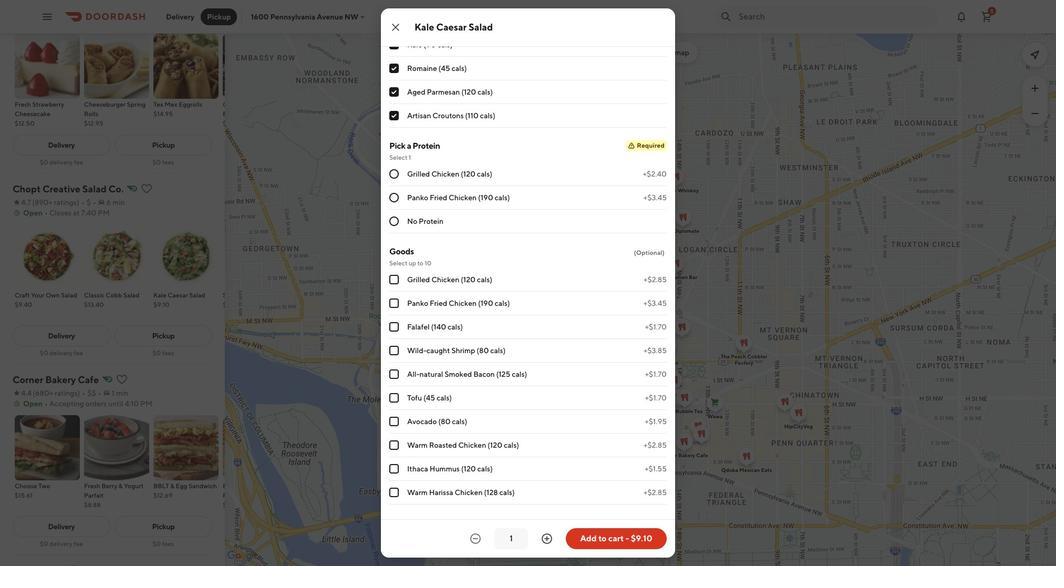 Task type: vqa. For each thing, say whether or not it's contained in the screenshot.


Task type: locate. For each thing, give the bounding box(es) containing it.
0 vertical spatial panko
[[407, 193, 429, 202]]

$9.10 right classic cobb salad $13.40
[[154, 301, 170, 309]]

pickup link down the kale caesar salad $9.10
[[115, 325, 212, 346]]

panko inside goods group
[[407, 299, 429, 308]]

1 vertical spatial caesar
[[168, 291, 188, 299]]

bacon up panini
[[223, 482, 241, 490]]

falafel (140 cals)
[[407, 323, 463, 331]]

3 $0 fees from the top
[[153, 540, 174, 548]]

$0 for bakery "delivery" link
[[40, 540, 48, 548]]

kale caesar salad image
[[390, 0, 667, 9], [154, 224, 219, 290]]

grilled down pick a protein select 1 on the top left of page
[[407, 170, 430, 178]]

caesar inside the kale caesar salad $9.10
[[168, 291, 188, 299]]

powered by google image
[[228, 551, 259, 561]]

goods right the extra
[[411, 518, 435, 528]]

0 vertical spatial caesar
[[436, 22, 467, 33]]

0 vertical spatial pickup link
[[115, 135, 212, 156]]

-
[[626, 534, 629, 544]]

& left the egg
[[171, 482, 175, 490]]

to left 10
[[418, 259, 424, 267]]

natural
[[420, 370, 443, 378]]

$9.10 right -
[[631, 534, 653, 544]]

0 vertical spatial select
[[390, 154, 408, 161]]

smoothie king
[[576, 362, 612, 369], [576, 362, 612, 369]]

eats
[[762, 467, 772, 473], [762, 467, 772, 473]]

0 vertical spatial fried
[[430, 193, 448, 202]]

+
[[674, 187, 677, 193], [674, 187, 677, 193]]

0 vertical spatial $9.10
[[154, 301, 170, 309]]

fresh up parfait
[[84, 482, 100, 490]]

open • closes at 7:40 pm
[[23, 209, 110, 217]]

1600 pennsylvania avenue nw button
[[251, 12, 367, 21]]

santa fe salad $10.60
[[223, 291, 265, 309]]

open down "4.4"
[[23, 400, 43, 408]]

panko fried chicken (190 cals) up no protein
[[407, 193, 510, 202]]

1 cheesecake from the left
[[15, 110, 50, 118]]

to
[[418, 259, 424, 267], [599, 534, 607, 544]]

1 up until
[[112, 389, 115, 397]]

ratings up open • closes at 7:40 pm
[[54, 198, 77, 207]]

wild-
[[407, 346, 427, 355]]

3 fee from the top
[[74, 540, 83, 548]]

fried up (140
[[430, 299, 448, 308]]

1 panko from the top
[[407, 193, 429, 202]]

2 vertical spatial fee
[[74, 540, 83, 548]]

None radio
[[390, 169, 399, 179]]

kale up the (90
[[415, 22, 435, 33]]

1 vertical spatial grilled
[[407, 275, 430, 284]]

• right '$'
[[93, 198, 96, 207]]

+$1.70 down +$3.85
[[645, 370, 667, 378]]

(
[[32, 198, 35, 207], [33, 389, 35, 397]]

fresh berry & yogurt parfait image
[[84, 415, 149, 480]]

panko fried chicken (190 cals)
[[407, 193, 510, 202], [407, 299, 510, 308]]

cheesecake down dream
[[249, 110, 285, 118]]

0 horizontal spatial $9.10
[[154, 301, 170, 309]]

warm for warm roasted chicken (120 cals)
[[407, 441, 428, 449]]

1 inside pick a protein select 1
[[409, 154, 411, 161]]

panko fried chicken (190 cals) for protein
[[407, 193, 510, 202]]

0 vertical spatial (45
[[439, 64, 450, 73]]

& inside bblt & egg sandwich $12.69
[[171, 482, 175, 490]]

grilled inside pick a protein group
[[407, 170, 430, 178]]

(120 for +$2.85
[[461, 275, 476, 284]]

jinya
[[654, 274, 670, 280], [654, 274, 670, 280]]

Romaine (45 cals) checkbox
[[390, 64, 399, 73]]

2 open from the top
[[23, 400, 43, 408]]

caesar inside dialog
[[436, 22, 467, 33]]

$9.10
[[154, 301, 170, 309], [631, 534, 653, 544]]

ramen
[[671, 274, 688, 280], [671, 274, 688, 280]]

( for corner
[[33, 389, 35, 397]]

1 vertical spatial fried
[[430, 299, 448, 308]]

+$2.85 down +$1.55
[[644, 488, 667, 497]]

kale for kale caesar salad
[[415, 22, 435, 33]]

2 $0 fees from the top
[[153, 349, 174, 357]]

salad inside dialog
[[469, 22, 493, 33]]

1 fee from the top
[[74, 158, 83, 166]]

(125
[[496, 370, 511, 378]]

fresh inside fresh berry & yogurt parfait $8.88
[[84, 482, 100, 490]]

1 vertical spatial grilled chicken (120 cals)
[[407, 275, 493, 284]]

pm down 6 at left top
[[98, 209, 110, 217]]

)
[[77, 198, 79, 207], [78, 389, 80, 397]]

0 vertical spatial (190
[[478, 193, 493, 202]]

0 vertical spatial fee
[[74, 158, 83, 166]]

•
[[81, 198, 84, 207], [93, 198, 96, 207], [45, 209, 48, 217], [82, 389, 85, 397], [98, 389, 101, 397], [45, 400, 48, 408]]

dc bubble tea
[[667, 408, 703, 414], [667, 408, 703, 414]]

goods inside goods select up to 10
[[390, 247, 414, 257]]

2 cheesecake from the left
[[249, 110, 285, 118]]

warm up ithaca at the bottom left of page
[[407, 441, 428, 449]]

bubble
[[676, 408, 694, 414], [676, 408, 694, 414]]

caesar for kale caesar salad
[[436, 22, 467, 33]]

avocado (80 cals)
[[407, 417, 467, 426]]

1 grilled chicken (120 cals) from the top
[[407, 170, 493, 178]]

grilled chicken (120 cals) inside pick a protein group
[[407, 170, 493, 178]]

2 vertical spatial fees
[[162, 540, 174, 548]]

open for chopt
[[23, 209, 43, 217]]

0 horizontal spatial bacon
[[223, 482, 241, 490]]

fried up no protein
[[430, 193, 448, 202]]

delivery for creative
[[49, 349, 73, 357]]

delivery left pickup button
[[166, 12, 195, 21]]

0 vertical spatial ratings
[[54, 198, 77, 207]]

protein inside pick a protein select 1
[[413, 141, 440, 151]]

Kale (90 cals) checkbox
[[390, 40, 399, 49]]

artisan croutons (110 cals)
[[407, 111, 496, 120]]

) for bakery
[[78, 389, 80, 397]]

delivery link
[[13, 135, 110, 156], [13, 325, 110, 346], [13, 516, 110, 537]]

+$3.45 down +$2.40
[[644, 193, 667, 202]]

own
[[46, 291, 60, 299]]

+$3.45 for up
[[644, 299, 667, 308]]

pickup right delivery button on the top of page
[[207, 12, 231, 21]]

(80 right avocado
[[439, 417, 451, 426]]

None radio
[[390, 193, 399, 202]]

0 horizontal spatial (80
[[439, 417, 451, 426]]

0 vertical spatial kale caesar salad image
[[390, 0, 667, 9]]

2 warm from the top
[[407, 488, 428, 497]]

1 vertical spatial delivery link
[[13, 325, 110, 346]]

ratings
[[54, 198, 77, 207], [55, 389, 78, 397]]

1 vertical spatial goods
[[411, 518, 435, 528]]

fried inside pick a protein group
[[430, 193, 448, 202]]

1 horizontal spatial (45
[[439, 64, 450, 73]]

ithaca
[[407, 465, 428, 473]]

1 vertical spatial $9.10
[[631, 534, 653, 544]]

+$1.70 for tofu (45 cals)
[[645, 394, 667, 402]]

panko inside pick a protein group
[[407, 193, 429, 202]]

pick a protein group
[[390, 140, 667, 233]]

• down the 890+
[[45, 209, 48, 217]]

grilled chicken (120 cals) down 10
[[407, 275, 493, 284]]

1 open from the top
[[23, 209, 43, 217]]

factory
[[735, 359, 754, 366], [735, 359, 754, 366]]

0 vertical spatial fees
[[162, 158, 174, 166]]

grilled inside goods group
[[407, 275, 430, 284]]

0 vertical spatial 1
[[409, 154, 411, 161]]

(190 inside goods group
[[478, 299, 493, 308]]

1 vertical spatial +$1.70
[[645, 370, 667, 378]]

1 down a
[[409, 154, 411, 161]]

1 vertical spatial bacon
[[223, 482, 241, 490]]

1 horizontal spatial fresh
[[84, 482, 100, 490]]

bacon & cheddar panini $10.15
[[223, 482, 274, 509]]

delivery
[[49, 158, 73, 166], [49, 349, 73, 357], [49, 540, 73, 548]]

(120
[[462, 88, 476, 96], [461, 170, 476, 178], [461, 275, 476, 284], [488, 441, 503, 449], [461, 465, 476, 473]]

1 vertical spatial min
[[116, 389, 129, 397]]

0 vertical spatial panko fried chicken (190 cals)
[[407, 193, 510, 202]]

1 (190 from the top
[[478, 193, 493, 202]]

grilled down up
[[407, 275, 430, 284]]

0 horizontal spatial &
[[119, 482, 123, 490]]

panko fried chicken (190 cals) up (140
[[407, 299, 510, 308]]

(45
[[439, 64, 450, 73], [424, 394, 435, 402]]

3 pickup link from the top
[[115, 516, 212, 537]]

to left cart
[[599, 534, 607, 544]]

(45 right tofu
[[424, 394, 435, 402]]

) left • $$
[[78, 389, 80, 397]]

None checkbox
[[390, 370, 399, 379], [390, 393, 399, 403], [390, 417, 399, 426], [390, 464, 399, 474], [390, 370, 399, 379], [390, 393, 399, 403], [390, 417, 399, 426], [390, 464, 399, 474]]

3 +$2.85 from the top
[[644, 488, 667, 497]]

ratings for creative
[[54, 198, 77, 207]]

0 vertical spatial delivery
[[49, 158, 73, 166]]

open down 4.7
[[23, 209, 43, 217]]

to inside goods select up to 10
[[418, 259, 424, 267]]

corner bakery cafe
[[13, 374, 99, 385], [660, 452, 708, 458], [660, 452, 708, 458]]

2 fried from the top
[[430, 299, 448, 308]]

+$1.70 up +$3.85
[[645, 323, 667, 331]]

1 horizontal spatial caesar
[[436, 22, 467, 33]]

fried for protein
[[430, 193, 448, 202]]

1 horizontal spatial click to add this store to your saved list image
[[140, 182, 153, 195]]

0 vertical spatial +$3.45
[[644, 193, 667, 202]]

1 vertical spatial to
[[599, 534, 607, 544]]

creative
[[43, 183, 80, 195], [575, 420, 600, 428], [575, 420, 600, 428]]

1 vertical spatial )
[[78, 389, 80, 397]]

1 & from the left
[[119, 482, 123, 490]]

1 panko fried chicken (190 cals) from the top
[[407, 193, 510, 202]]

+$3.45
[[644, 193, 667, 202], [644, 299, 667, 308]]

orders
[[85, 400, 107, 408]]

close kale caesar salad image
[[390, 21, 402, 34]]

romaine
[[407, 64, 437, 73]]

$9.10 inside button
[[631, 534, 653, 544]]

avocado
[[407, 417, 437, 426]]

artisan
[[407, 111, 431, 120]]

( right 4.7
[[32, 198, 35, 207]]

0 horizontal spatial click to add this store to your saved list image
[[65, 564, 78, 566]]

fried inside goods group
[[430, 299, 448, 308]]

panko fried chicken (190 cals) inside goods group
[[407, 299, 510, 308]]

tex
[[154, 100, 164, 108]]

closes
[[49, 209, 72, 217]]

2 vertical spatial +$2.85
[[644, 488, 667, 497]]

delivery link down fresh strawberry cheesecake $12.50
[[13, 135, 110, 156]]

min up until
[[116, 389, 129, 397]]

0 vertical spatial protein
[[413, 141, 440, 151]]

0 vertical spatial bacon
[[474, 370, 495, 378]]

to inside button
[[599, 534, 607, 544]]

+$3.45 inside pick a protein group
[[644, 193, 667, 202]]

1 vertical spatial delivery
[[49, 349, 73, 357]]

0 vertical spatial delivery link
[[13, 135, 110, 156]]

cheeseburger spring rolls image
[[84, 34, 149, 99]]

$0 delivery fee for creative
[[40, 349, 83, 357]]

recenter the map image
[[1029, 48, 1042, 61]]

pickup down $14.95
[[152, 141, 175, 149]]

&
[[119, 482, 123, 490], [171, 482, 175, 490], [243, 482, 247, 490]]

select down pick
[[390, 154, 408, 161]]

decrease quantity by 1 image
[[469, 533, 482, 545]]

1 vertical spatial ratings
[[55, 389, 78, 397]]

(190
[[478, 193, 493, 202], [478, 299, 493, 308]]

0 vertical spatial min
[[113, 198, 125, 207]]

2 grilled chicken (120 cals) from the top
[[407, 275, 493, 284]]

extreme
[[223, 110, 248, 118]]

min
[[113, 198, 125, 207], [116, 389, 129, 397]]

click to add this store to your saved list image
[[140, 182, 153, 195], [65, 564, 78, 566]]

2 pickup link from the top
[[115, 325, 212, 346]]

select left up
[[390, 259, 408, 267]]

0 vertical spatial (
[[32, 198, 35, 207]]

zoom in image
[[1029, 82, 1042, 95]]

pickup link
[[115, 135, 212, 156], [115, 325, 212, 346], [115, 516, 212, 537]]

0 horizontal spatial to
[[418, 259, 424, 267]]

1 vertical spatial warm
[[407, 488, 428, 497]]

3 delivery link from the top
[[13, 516, 110, 537]]

1 delivery link from the top
[[13, 135, 110, 156]]

2 fee from the top
[[74, 349, 83, 357]]

0 vertical spatial $0 delivery fee
[[40, 158, 83, 166]]

2 select from the top
[[390, 259, 408, 267]]

+$2.85 down the (optional)
[[644, 275, 667, 284]]

+$2.85 for warm roasted chicken (120 cals)
[[644, 441, 667, 449]]

1 +$2.85 from the top
[[644, 275, 667, 284]]

peri
[[569, 309, 582, 316], [569, 309, 582, 316]]

1 horizontal spatial cheesecake
[[249, 110, 285, 118]]

2 panko fried chicken (190 cals) from the top
[[407, 299, 510, 308]]

890+
[[35, 198, 52, 207]]

the
[[721, 353, 730, 359], [721, 353, 730, 359]]

+$3.45 inside goods group
[[644, 299, 667, 308]]

1 horizontal spatial (80
[[477, 346, 489, 355]]

1 vertical spatial +$2.85
[[644, 441, 667, 449]]

2 (190 from the top
[[478, 299, 493, 308]]

0 vertical spatial +$1.70
[[645, 323, 667, 331]]

0 horizontal spatial fresh
[[15, 100, 31, 108]]

3 & from the left
[[243, 482, 247, 490]]

0 horizontal spatial kale caesar salad image
[[154, 224, 219, 290]]

kale left the (90
[[407, 40, 422, 49]]

delivery link down craft your own salad $9.40
[[13, 325, 110, 346]]

0 vertical spatial goods
[[390, 247, 414, 257]]

panko up the falafel
[[407, 299, 429, 308]]

grazie
[[527, 361, 544, 367], [527, 361, 544, 367], [545, 361, 561, 367], [545, 361, 561, 367]]

delivery link down $8.88
[[13, 516, 110, 537]]

protein right no
[[419, 217, 444, 226]]

1 vertical spatial fee
[[74, 349, 83, 357]]

pickup link down $14.95
[[115, 135, 212, 156]]

kale right cobb
[[154, 291, 167, 299]]

grilled chicken (120 cals) inside goods group
[[407, 275, 493, 284]]

• $$
[[82, 389, 96, 397]]

kale inside included ingredients group
[[407, 40, 422, 49]]

( for chopt
[[32, 198, 35, 207]]

ratings up accepting
[[55, 389, 78, 397]]

bacon
[[474, 370, 495, 378], [223, 482, 241, 490]]

kale
[[415, 22, 435, 33], [407, 40, 422, 49], [154, 291, 167, 299]]

1 horizontal spatial pm
[[140, 400, 152, 408]]

1 select from the top
[[390, 154, 408, 161]]

aged parmesan (120 cals)
[[407, 88, 493, 96]]

grilled chicken (120 cals)
[[407, 170, 493, 178], [407, 275, 493, 284]]

2 +$2.85 from the top
[[644, 441, 667, 449]]

nando's peri-peri
[[534, 309, 582, 316], [534, 309, 582, 316]]

parmesan
[[427, 88, 460, 96]]

0 horizontal spatial cheesecake
[[15, 110, 50, 118]]

warm for warm harissa chicken (128 cals)
[[407, 488, 428, 497]]

• left '$'
[[81, 198, 84, 207]]

2 panko from the top
[[407, 299, 429, 308]]

1 horizontal spatial kale caesar salad image
[[390, 0, 667, 9]]

0 vertical spatial +$2.85
[[644, 275, 667, 284]]

1 vertical spatial pickup link
[[115, 325, 212, 346]]

panko for up
[[407, 299, 429, 308]]

panko for protein
[[407, 193, 429, 202]]

panko up no
[[407, 193, 429, 202]]

2 & from the left
[[171, 482, 175, 490]]

grilled chicken (120 cals) for protein
[[407, 170, 493, 178]]

1 warm from the top
[[407, 441, 428, 449]]

1 vertical spatial panko fried chicken (190 cals)
[[407, 299, 510, 308]]

kale for kale (90 cals)
[[407, 40, 422, 49]]

& inside bacon & cheddar panini $10.15
[[243, 482, 247, 490]]

2 +$3.45 from the top
[[644, 299, 667, 308]]

min right 6 at left top
[[113, 198, 125, 207]]

open menu image
[[41, 10, 54, 23]]

0 horizontal spatial caesar
[[168, 291, 188, 299]]

fried for up
[[430, 299, 448, 308]]

2 delivery link from the top
[[13, 325, 110, 346]]

fees for chopt creative salad co.
[[162, 349, 174, 357]]

1 delivery from the top
[[49, 158, 73, 166]]

2 $0 delivery fee from the top
[[40, 349, 83, 357]]

+$1.70
[[645, 323, 667, 331], [645, 370, 667, 378], [645, 394, 667, 402]]

1 vertical spatial fees
[[162, 349, 174, 357]]

0 horizontal spatial 1
[[112, 389, 115, 397]]

0 vertical spatial $0 fees
[[153, 158, 174, 166]]

flower child
[[471, 382, 502, 388], [471, 382, 502, 388]]

flower
[[471, 382, 488, 388], [471, 382, 488, 388]]

protein right a
[[413, 141, 440, 151]]

(45 for romaine
[[439, 64, 450, 73]]

your
[[31, 291, 45, 299]]

0 vertical spatial open
[[23, 209, 43, 217]]

1 vertical spatial (45
[[424, 394, 435, 402]]

+$1.70 up "+$1.95"
[[645, 394, 667, 402]]

1 vertical spatial $0 fees
[[153, 349, 174, 357]]

(190 inside pick a protein group
[[478, 193, 493, 202]]

bacon left (125
[[474, 370, 495, 378]]

panko fried chicken (190 cals) inside pick a protein group
[[407, 193, 510, 202]]

panini
[[223, 492, 241, 499]]

2 +$1.70 from the top
[[645, 370, 667, 378]]

0 vertical spatial (80
[[477, 346, 489, 355]]

tex mex eggrolls image
[[154, 34, 219, 99]]

• left the $$
[[82, 389, 85, 397]]

delivery for bakery
[[49, 540, 73, 548]]

Aged Parmesan (120 cals) checkbox
[[390, 87, 399, 97]]

1 $0 delivery fee from the top
[[40, 158, 83, 166]]

) left • $ on the top of page
[[77, 198, 79, 207]]

fresh for fresh berry & yogurt parfait $8.88
[[84, 482, 100, 490]]

increase quantity by 1 image
[[541, 533, 554, 545]]

cals)
[[438, 40, 453, 49], [452, 64, 467, 73], [478, 88, 493, 96], [480, 111, 496, 120], [477, 170, 493, 178], [495, 193, 510, 202], [477, 275, 493, 284], [495, 299, 510, 308], [448, 323, 463, 331], [491, 346, 506, 355], [512, 370, 527, 378], [437, 394, 452, 402], [452, 417, 467, 426], [504, 441, 519, 449], [478, 465, 493, 473], [500, 488, 515, 497]]

fresh inside fresh strawberry cheesecake $12.50
[[15, 100, 31, 108]]

1 +$1.70 from the top
[[645, 323, 667, 331]]

$12.50
[[15, 119, 35, 127]]

add to cart - $9.10
[[580, 534, 653, 544]]

1 horizontal spatial $9.10
[[631, 534, 653, 544]]

$0 fees
[[153, 158, 174, 166], [153, 349, 174, 357], [153, 540, 174, 548]]

3 fees from the top
[[162, 540, 174, 548]]

pickup link down $12.69
[[115, 516, 212, 537]]

2 delivery from the top
[[49, 349, 73, 357]]

0 vertical spatial to
[[418, 259, 424, 267]]

+$3.45 up +$3.85
[[644, 299, 667, 308]]

& right berry
[[119, 482, 123, 490]]

0 vertical spatial grilled chicken (120 cals)
[[407, 170, 493, 178]]

grilled for up
[[407, 275, 430, 284]]

(45 inside included ingredients group
[[439, 64, 450, 73]]

2 vertical spatial delivery link
[[13, 516, 110, 537]]

pm right 4:10
[[140, 400, 152, 408]]

0 vertical spatial grilled
[[407, 170, 430, 178]]

select inside pick a protein select 1
[[390, 154, 408, 161]]

salad
[[469, 22, 493, 33], [82, 183, 107, 195], [61, 291, 77, 299], [123, 291, 140, 299], [189, 291, 205, 299], [249, 291, 265, 299], [564, 428, 580, 436], [564, 428, 580, 436]]

2 vertical spatial $0 delivery fee
[[40, 540, 83, 548]]

+$2.85 for warm harissa chicken (128 cals)
[[644, 488, 667, 497]]

3 delivery from the top
[[49, 540, 73, 548]]

+$1.70 for falafel (140 cals)
[[645, 323, 667, 331]]

0 horizontal spatial pm
[[98, 209, 110, 217]]

1 grilled from the top
[[407, 170, 430, 178]]

grill
[[652, 366, 662, 372], [652, 366, 662, 372]]

1 fried from the top
[[430, 193, 448, 202]]

fresh up $12.50
[[15, 100, 31, 108]]

+$2.85 up +$1.55
[[644, 441, 667, 449]]

1 vertical spatial +$3.45
[[644, 299, 667, 308]]

& left cheddar
[[243, 482, 247, 490]]

2 vertical spatial delivery
[[49, 540, 73, 548]]

3 +$1.70 from the top
[[645, 394, 667, 402]]

1 horizontal spatial to
[[599, 534, 607, 544]]

+$1.95
[[645, 417, 667, 426]]

corner
[[13, 374, 43, 385], [660, 452, 678, 458], [660, 452, 678, 458]]

1 horizontal spatial 1
[[409, 154, 411, 161]]

2 vertical spatial +$1.70
[[645, 394, 667, 402]]

1 vertical spatial (190
[[478, 299, 493, 308]]

goods up up
[[390, 247, 414, 257]]

0 vertical spatial click to add this store to your saved list image
[[140, 182, 153, 195]]

1 vertical spatial (80
[[439, 417, 451, 426]]

founding farmers dc
[[503, 400, 547, 413], [503, 400, 547, 413]]

0 vertical spatial fresh
[[15, 100, 31, 108]]

1 +$3.45 from the top
[[644, 193, 667, 202]]

1 vertical spatial fresh
[[84, 482, 100, 490]]

1 vertical spatial panko
[[407, 299, 429, 308]]

1 vertical spatial kale
[[407, 40, 422, 49]]

(110
[[465, 111, 479, 120]]

1 min
[[112, 389, 129, 397]]

( right "4.4"
[[33, 389, 35, 397]]

1 vertical spatial open
[[23, 400, 43, 408]]

warm down ithaca at the bottom left of page
[[407, 488, 428, 497]]

pickup button
[[201, 8, 237, 25]]

+$3.85
[[644, 346, 667, 355]]

0 vertical spatial )
[[77, 198, 79, 207]]

(45 inside goods group
[[424, 394, 435, 402]]

2 vertical spatial $0 fees
[[153, 540, 174, 548]]

2 fees from the top
[[162, 349, 174, 357]]

(45 right romaine
[[439, 64, 450, 73]]

1 vertical spatial select
[[390, 259, 408, 267]]

3 $0 delivery fee from the top
[[40, 540, 83, 548]]

(120 inside pick a protein group
[[461, 170, 476, 178]]

2 vertical spatial kale
[[154, 291, 167, 299]]

king
[[601, 362, 612, 369], [601, 362, 612, 369]]

(80 right shrimp at the bottom left
[[477, 346, 489, 355]]

choose two image
[[15, 415, 80, 480]]

None checkbox
[[390, 275, 399, 284], [390, 299, 399, 308], [390, 322, 399, 332], [390, 346, 399, 355], [390, 441, 399, 450], [390, 488, 399, 497], [390, 275, 399, 284], [390, 299, 399, 308], [390, 322, 399, 332], [390, 346, 399, 355], [390, 441, 399, 450], [390, 488, 399, 497]]

(190 for protein
[[478, 193, 493, 202]]

$0 fees for corner bakery cafe
[[153, 540, 174, 548]]

cheesecake up $12.50
[[15, 110, 50, 118]]

2 vertical spatial pickup link
[[115, 516, 212, 537]]

grilled chicken (120 cals) down pick a protein select 1 on the top left of page
[[407, 170, 493, 178]]

2 grilled from the top
[[407, 275, 430, 284]]



Task type: describe. For each thing, give the bounding box(es) containing it.
cheeseburger
[[84, 100, 126, 108]]

1 vertical spatial 1
[[112, 389, 115, 397]]

(optional)
[[634, 249, 665, 257]]

mex
[[165, 100, 178, 108]]

4.4
[[21, 389, 32, 397]]

ratings for bakery
[[55, 389, 78, 397]]

hummus
[[430, 465, 460, 473]]

(90
[[424, 40, 436, 49]]

(120 for +$1.55
[[461, 465, 476, 473]]

pickup down the kale caesar salad $9.10
[[152, 332, 175, 340]]

included ingredients
[[390, 20, 467, 30]]

extra
[[390, 518, 409, 528]]

at
[[73, 209, 80, 217]]

+$3.45 for protein
[[644, 193, 667, 202]]

falafel
[[407, 323, 430, 331]]

1 vertical spatial kale caesar salad image
[[154, 224, 219, 290]]

$0 for "delivery" link corresponding to creative
[[40, 349, 48, 357]]

kale inside the kale caesar salad $9.10
[[154, 291, 167, 299]]

goods group
[[390, 246, 667, 505]]

bacon inside goods group
[[474, 370, 495, 378]]

$0 for 3rd "delivery" link from the bottom of the page
[[40, 158, 48, 166]]

cobb
[[106, 291, 122, 299]]

ithaca hummus (120 cals)
[[407, 465, 493, 473]]

salad inside santa fe salad $10.60
[[249, 291, 265, 299]]

notification bell image
[[956, 10, 968, 23]]

the
[[662, 48, 674, 57]]

+$1.70 for all-natural smoked bacon (125 cals)
[[645, 370, 667, 378]]

panko fried chicken (190 cals) for up
[[407, 299, 510, 308]]

bacon inside bacon & cheddar panini $10.15
[[223, 482, 241, 490]]

delivery down fresh strawberry cheesecake $12.50
[[48, 141, 75, 149]]

warm harissa chicken (128 cals)
[[407, 488, 515, 497]]

fresh for fresh strawberry cheesecake $12.50
[[15, 100, 31, 108]]

grilled for protein
[[407, 170, 430, 178]]

select inside goods select up to 10
[[390, 259, 408, 267]]

delivery down craft your own salad $9.40
[[48, 332, 75, 340]]

1600
[[251, 12, 269, 21]]

shrimp
[[452, 346, 475, 355]]

$0 fees for chopt creative salad co.
[[153, 349, 174, 357]]

min for chopt creative salad co.
[[113, 198, 125, 207]]

craft
[[15, 291, 30, 299]]

4:10
[[125, 400, 139, 408]]

eggrolls
[[179, 100, 203, 108]]

no
[[407, 217, 418, 226]]

all-natural smoked bacon (125 cals)
[[407, 370, 527, 378]]

1 fees from the top
[[162, 158, 174, 166]]

pick a protein select 1
[[390, 141, 440, 161]]

parfait
[[84, 492, 104, 499]]

pickup link for chopt creative salad co.
[[115, 325, 212, 346]]

click to add this store to your saved list image
[[116, 373, 128, 386]]

classic
[[84, 291, 105, 299]]

1 pickup link from the top
[[115, 135, 212, 156]]

all-
[[407, 370, 420, 378]]

classic cobb salad image
[[84, 224, 149, 290]]

add
[[580, 534, 597, 544]]

delivery down two
[[48, 523, 75, 531]]

cheeseburger spring rolls $12.95
[[84, 100, 146, 127]]

grilled chicken (120 cals) for up
[[407, 275, 493, 284]]

included ingredients group
[[390, 19, 667, 128]]

0 vertical spatial pm
[[98, 209, 110, 217]]

$11.50
[[223, 119, 242, 127]]

yogurt
[[124, 482, 144, 490]]

delivery link for bakery
[[13, 516, 110, 537]]

harissa
[[429, 488, 453, 497]]

extra goods
[[390, 518, 435, 528]]

kale (90 cals)
[[407, 40, 453, 49]]

bblt
[[154, 482, 169, 490]]

$$
[[87, 389, 96, 397]]

delivery inside button
[[166, 12, 195, 21]]

+$2.85 for grilled chicken (120 cals)
[[644, 275, 667, 284]]

pickup down $12.69
[[152, 523, 175, 531]]

& inside fresh berry & yogurt parfait $8.88
[[119, 482, 123, 490]]

$8.88
[[84, 501, 101, 509]]

caesar for kale caesar salad $9.10
[[168, 291, 188, 299]]

Current quantity is 1 number field
[[501, 533, 522, 545]]

6
[[107, 198, 111, 207]]

santa
[[223, 291, 240, 299]]

strawberry
[[32, 100, 64, 108]]

two
[[38, 482, 50, 490]]

min for corner bakery cafe
[[116, 389, 129, 397]]

oreo®
[[223, 100, 244, 108]]

7:40
[[81, 209, 96, 217]]

map
[[675, 48, 690, 57]]

• $
[[81, 198, 91, 207]]

Artisan Croutons (110 cals) checkbox
[[390, 111, 399, 120]]

spring
[[127, 100, 146, 108]]

choose
[[15, 482, 37, 490]]

• right the $$
[[98, 389, 101, 397]]

1 $0 fees from the top
[[153, 158, 174, 166]]

pickup link for corner bakery cafe
[[115, 516, 212, 537]]

craft your own salad $9.40
[[15, 291, 77, 309]]

goods select up to 10
[[390, 247, 432, 267]]

classic cobb salad $13.40
[[84, 291, 140, 309]]

1 vertical spatial protein
[[419, 217, 444, 226]]

bblt & egg sandwich $12.69
[[154, 482, 217, 499]]

rolls
[[84, 110, 98, 118]]

ingredients
[[424, 20, 467, 30]]

romaine (45 cals)
[[407, 64, 467, 73]]

average rating of 4.7 out of 5 element
[[13, 197, 31, 208]]

salad inside craft your own salad $9.40
[[61, 291, 77, 299]]

( 680+ ratings )
[[33, 389, 80, 397]]

aged
[[407, 88, 426, 96]]

bblt & egg sandwich image
[[154, 415, 219, 480]]

fresh strawberry cheesecake $12.50
[[15, 100, 64, 127]]

dream
[[245, 100, 264, 108]]

Search as I move the map checkbox
[[592, 48, 601, 57]]

i
[[639, 48, 641, 57]]

tofu (45 cals)
[[407, 394, 452, 402]]

move
[[642, 48, 661, 57]]

$13.40
[[84, 301, 104, 309]]

(190 for up
[[478, 299, 493, 308]]

delivery button
[[160, 8, 201, 25]]

$9.10 inside the kale caesar salad $9.10
[[154, 301, 170, 309]]

included
[[390, 20, 422, 30]]

$9.40
[[15, 301, 32, 309]]

No Protein radio
[[390, 217, 399, 226]]

(45 for tofu
[[424, 394, 435, 402]]

pennsylvania
[[270, 12, 316, 21]]

$0 for pickup link associated with chopt creative salad co.
[[153, 349, 161, 357]]

average rating of 4.4 out of 5 element
[[13, 388, 32, 398]]

salad inside classic cobb salad $13.40
[[123, 291, 140, 299]]

none radio inside pick a protein group
[[390, 193, 399, 202]]

& for bblt
[[171, 482, 175, 490]]

fees for corner bakery cafe
[[162, 540, 174, 548]]

) for creative
[[77, 198, 79, 207]]

+$1.55
[[645, 465, 667, 473]]

cart
[[609, 534, 624, 544]]

(120 for +$2.40
[[461, 170, 476, 178]]

fee for creative
[[74, 349, 83, 357]]

• down 680+
[[45, 400, 48, 408]]

warm roasted chicken (120 cals)
[[407, 441, 519, 449]]

open for corner
[[23, 400, 43, 408]]

wild-caught shrimp (80 cals)
[[407, 346, 506, 355]]

delivery link for creative
[[13, 325, 110, 346]]

$0 for pickup link corresponding to corner bakery cafe
[[153, 540, 161, 548]]

cheesecake inside fresh strawberry cheesecake $12.50
[[15, 110, 50, 118]]

cheddar
[[248, 482, 274, 490]]

$0 delivery fee for bakery
[[40, 540, 83, 548]]

(120 inside included ingredients group
[[462, 88, 476, 96]]

fresh strawberry cheesecake image
[[15, 34, 80, 99]]

pickup inside button
[[207, 12, 231, 21]]

map region
[[225, 4, 1057, 566]]

680+
[[35, 389, 53, 397]]

open • accepting orders until 4:10 pm
[[23, 400, 152, 408]]

no protein
[[407, 217, 444, 226]]

$0 for 1st pickup link from the top
[[153, 158, 161, 166]]

caught
[[427, 346, 450, 355]]

fee for bakery
[[74, 540, 83, 548]]

craft your own salad image
[[15, 224, 80, 290]]

nw
[[345, 12, 359, 21]]

( 890+ ratings )
[[32, 198, 79, 207]]

1 vertical spatial pm
[[140, 400, 152, 408]]

cheesecake inside oreo® dream extreme cheesecake $11.50
[[249, 110, 285, 118]]

kale caesar salad dialog
[[381, 0, 676, 566]]

choose two $15.61
[[15, 482, 50, 499]]

roasted
[[429, 441, 457, 449]]

$12.95
[[84, 119, 103, 127]]

tofu
[[407, 394, 422, 402]]

required
[[637, 141, 665, 149]]

(140
[[431, 323, 446, 331]]

oreo® dream extreme cheesecake $11.50
[[223, 100, 285, 127]]

zoom out image
[[1029, 107, 1042, 120]]

a
[[407, 141, 411, 151]]

1 items, open order cart image
[[981, 10, 994, 23]]

& for bacon
[[243, 482, 247, 490]]

4.7
[[21, 198, 31, 207]]

$12.69
[[154, 492, 173, 499]]

search
[[606, 48, 629, 57]]

salad inside the kale caesar salad $9.10
[[189, 291, 205, 299]]



